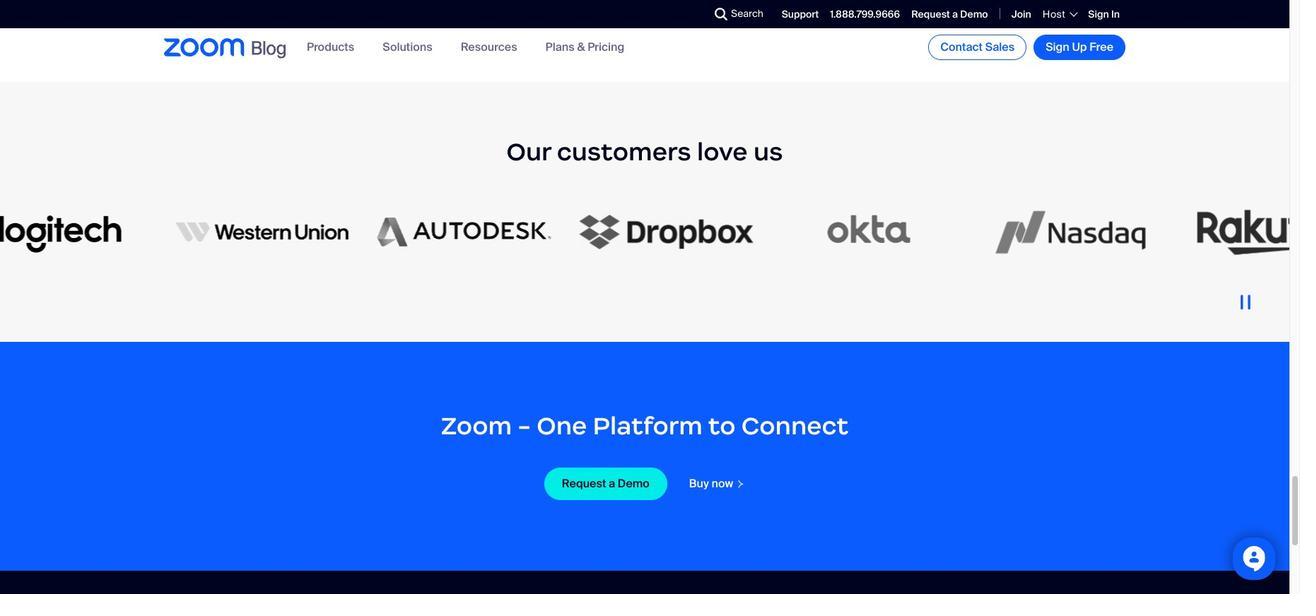Task type: locate. For each thing, give the bounding box(es) containing it.
0 horizontal spatial request a demo
[[562, 476, 650, 491]]

free
[[1090, 40, 1113, 54]]

0 vertical spatial demo
[[960, 8, 988, 20]]

request a demo link up contact
[[911, 8, 988, 20]]

1 horizontal spatial request a demo
[[911, 8, 988, 20]]

sign in
[[1088, 8, 1120, 20]]

1 horizontal spatial demo
[[960, 8, 988, 20]]

contact sales
[[940, 40, 1015, 54]]

us
[[754, 136, 783, 167]]

search image
[[715, 8, 728, 21], [715, 8, 728, 21]]

demo down zoom - one platform to connect
[[618, 476, 650, 491]]

demo for request a demo link to the left
[[618, 476, 650, 491]]

love
[[697, 136, 748, 167]]

0 horizontal spatial demo
[[618, 476, 650, 491]]

support
[[782, 8, 819, 20]]

sign up free
[[1046, 40, 1113, 54]]

sign in link
[[1088, 8, 1120, 20]]

1 horizontal spatial a
[[952, 8, 958, 20]]

demo for the rightmost request a demo link
[[960, 8, 988, 20]]

main content
[[0, 0, 1300, 571]]

1 vertical spatial a
[[609, 476, 615, 491]]

sign
[[1088, 8, 1109, 20], [1046, 40, 1069, 54]]

a for request a demo link to the left
[[609, 476, 615, 491]]

resources
[[461, 40, 517, 55]]

1 vertical spatial request a demo link
[[544, 468, 667, 500]]

products button
[[307, 40, 354, 55]]

0 vertical spatial a
[[952, 8, 958, 20]]

okta image
[[779, 208, 953, 257]]

0 horizontal spatial request a demo link
[[544, 468, 667, 500]]

request up contact
[[911, 8, 950, 20]]

demo inside "main content"
[[618, 476, 650, 491]]

1 horizontal spatial request a demo link
[[911, 8, 988, 20]]

customers
[[557, 136, 691, 167]]

demo up "contact sales"
[[960, 8, 988, 20]]

a up contact
[[952, 8, 958, 20]]

a for the rightmost request a demo link
[[952, 8, 958, 20]]

1 vertical spatial sign
[[1046, 40, 1069, 54]]

1 horizontal spatial sign
[[1088, 8, 1109, 20]]

contact sales link
[[928, 35, 1027, 60]]

0 vertical spatial request a demo link
[[911, 8, 988, 20]]

sign left the up
[[1046, 40, 1069, 54]]

a
[[952, 8, 958, 20], [609, 476, 615, 491]]

sign left in on the right of page
[[1088, 8, 1109, 20]]

1 vertical spatial demo
[[618, 476, 650, 491]]

0 vertical spatial request
[[911, 8, 950, 20]]

0 horizontal spatial sign
[[1046, 40, 1069, 54]]

request a demo link down zoom - one platform to connect
[[544, 468, 667, 500]]

buy now link
[[688, 477, 745, 491]]

buy now
[[689, 477, 733, 491]]

search
[[731, 7, 763, 20]]

None search field
[[663, 3, 718, 25]]

sign up free link
[[1034, 35, 1126, 60]]

demo
[[960, 8, 988, 20], [618, 476, 650, 491]]

zoom - one platform to connect
[[441, 410, 849, 442]]

platform
[[593, 410, 703, 442]]

request
[[911, 8, 950, 20], [562, 476, 606, 491]]

to
[[708, 410, 736, 442]]

solutions button
[[383, 40, 432, 55]]

0 horizontal spatial request
[[562, 476, 606, 491]]

dropbox image
[[577, 215, 751, 249]]

0 horizontal spatial a
[[609, 476, 615, 491]]

0 vertical spatial sign
[[1088, 8, 1109, 20]]

request a demo
[[911, 8, 988, 20], [562, 476, 650, 491]]

nasdaq image
[[981, 208, 1155, 257]]

-
[[518, 410, 531, 442]]

request a demo up contact
[[911, 8, 988, 20]]

resources button
[[461, 40, 517, 55]]

request a demo link
[[911, 8, 988, 20], [544, 468, 667, 500]]

1 vertical spatial request
[[562, 476, 606, 491]]

solutions
[[383, 40, 432, 55]]

request down 'one'
[[562, 476, 606, 491]]

in
[[1111, 8, 1120, 20]]

a down zoom - one platform to connect
[[609, 476, 615, 491]]

request a demo down zoom - one platform to connect
[[562, 476, 650, 491]]

1 vertical spatial request a demo
[[562, 476, 650, 491]]



Task type: vqa. For each thing, say whether or not it's contained in the screenshot.
The Join link on the top of page
yes



Task type: describe. For each thing, give the bounding box(es) containing it.
1.888.799.9666 link
[[830, 8, 900, 20]]

sales
[[985, 40, 1015, 54]]

join
[[1011, 8, 1031, 20]]

buy
[[689, 477, 709, 491]]

0 vertical spatial request a demo
[[911, 8, 988, 20]]

now
[[712, 477, 733, 491]]

host button
[[1043, 8, 1077, 20]]

products
[[307, 40, 354, 55]]

&
[[577, 40, 585, 55]]

accessibility text for the logo slide component element
[[0, 82, 1300, 342]]

our
[[507, 136, 551, 167]]

sign for sign up free
[[1046, 40, 1069, 54]]

rakuten image
[[1184, 208, 1300, 257]]

support link
[[782, 8, 819, 20]]

1 horizontal spatial request
[[911, 8, 950, 20]]

up
[[1072, 40, 1087, 54]]

connect
[[741, 410, 849, 442]]

logitech image
[[0, 208, 144, 257]]

1.888.799.9666
[[830, 8, 900, 20]]

plans
[[546, 40, 575, 55]]

western union image
[[173, 222, 347, 243]]

logo blog.svg image
[[252, 37, 286, 60]]

our customers love us
[[507, 136, 783, 167]]

plans & pricing link
[[546, 40, 624, 55]]

zoom logo image
[[164, 38, 245, 56]]

plans & pricing
[[546, 40, 624, 55]]

zoom
[[441, 410, 512, 442]]

pricing
[[588, 40, 624, 55]]

one
[[537, 410, 587, 442]]

join link
[[1011, 8, 1031, 20]]

main content containing our customers love us
[[0, 0, 1300, 571]]

host
[[1043, 8, 1066, 20]]

autodesk image
[[375, 218, 549, 247]]

contact
[[940, 40, 983, 54]]

sign for sign in
[[1088, 8, 1109, 20]]



